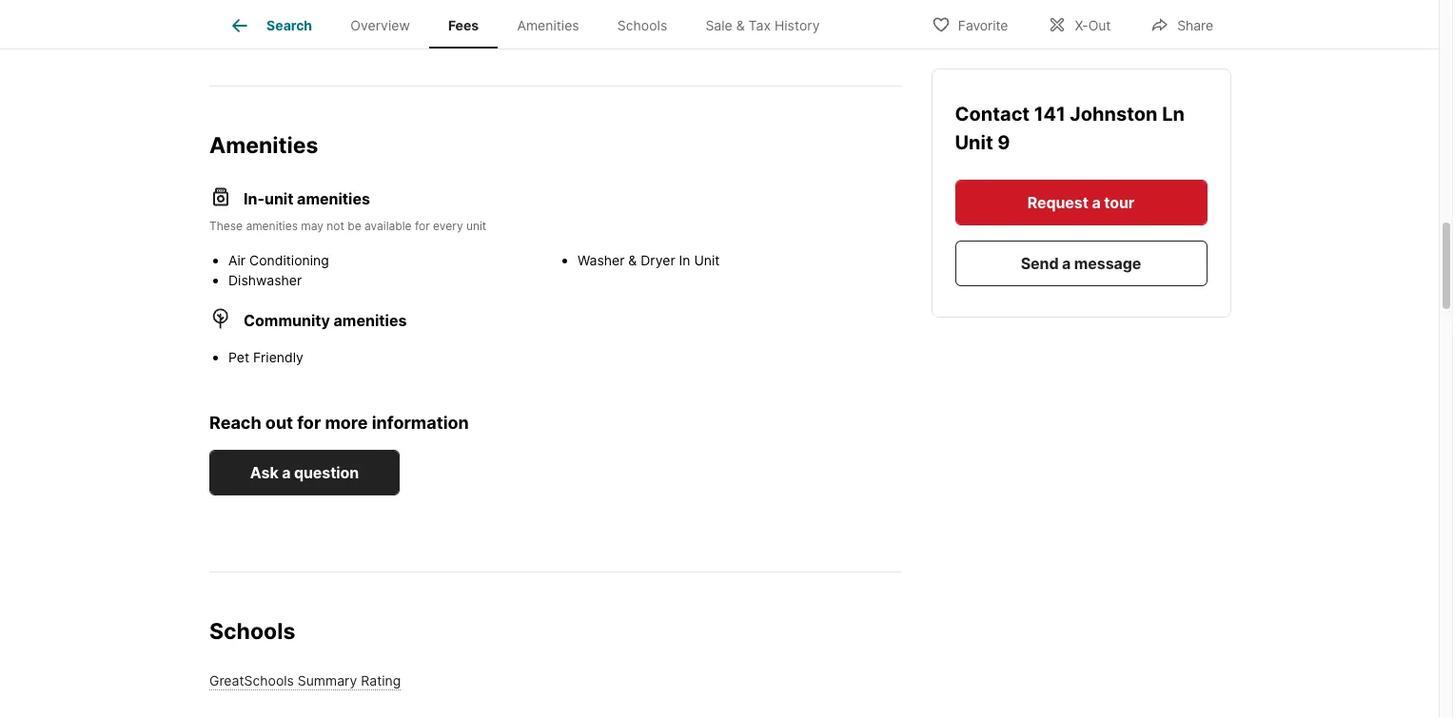 Task type: describe. For each thing, give the bounding box(es) containing it.
0 horizontal spatial for
[[297, 413, 321, 433]]

share
[[1178, 17, 1213, 33]]

available
[[365, 219, 412, 233]]

send
[[1021, 254, 1059, 273]]

ln
[[1163, 103, 1185, 126]]

information
[[372, 413, 469, 433]]

tour
[[1105, 193, 1135, 212]]

fees
[[448, 17, 479, 34]]

sale & tax history
[[706, 17, 820, 34]]

washer & dryer in unit
[[578, 252, 720, 269]]

tab list containing search
[[209, 0, 854, 49]]

9
[[998, 131, 1011, 154]]

& for sale
[[736, 17, 745, 34]]

in-unit amenities
[[244, 190, 370, 209]]

favorite button
[[915, 4, 1024, 43]]

amenities tab
[[498, 3, 598, 49]]

0 horizontal spatial unit
[[694, 252, 720, 269]]

a for request
[[1093, 193, 1101, 212]]

contact
[[956, 103, 1035, 126]]

ask a question
[[250, 463, 359, 482]]

history
[[775, 17, 820, 34]]

unit inside 141 johnston ln unit 9
[[956, 131, 994, 154]]

request a tour
[[1028, 193, 1135, 212]]

be
[[348, 219, 361, 233]]

x-out button
[[1032, 4, 1127, 43]]

tax
[[749, 17, 771, 34]]

141 johnston ln unit 9
[[956, 103, 1185, 154]]

send a message button
[[956, 241, 1208, 286]]

more
[[325, 413, 368, 433]]

& for washer
[[628, 252, 637, 269]]

schools inside tab
[[618, 17, 667, 34]]

message
[[1075, 254, 1142, 273]]

a for ask
[[282, 463, 291, 482]]

search link
[[229, 14, 312, 37]]

overview
[[351, 17, 410, 34]]

in-
[[244, 190, 265, 209]]

question
[[294, 463, 359, 482]]

x-out
[[1075, 17, 1111, 33]]

0 horizontal spatial schools
[[209, 618, 295, 645]]

not
[[327, 219, 344, 233]]

amenities for community
[[334, 311, 407, 330]]

rating
[[361, 672, 401, 689]]

friendly
[[253, 350, 303, 366]]

conditioning
[[249, 252, 329, 269]]

x-
[[1075, 17, 1089, 33]]

greatschools
[[209, 672, 294, 689]]

share button
[[1135, 4, 1230, 43]]

out
[[1088, 17, 1111, 33]]

pet friendly
[[228, 350, 303, 366]]

favorite
[[958, 17, 1008, 33]]

every
[[433, 219, 463, 233]]

request a tour button
[[956, 180, 1208, 226]]

greatschools summary rating
[[209, 672, 401, 689]]



Task type: locate. For each thing, give the bounding box(es) containing it.
ask a question button
[[209, 450, 400, 496]]

for
[[415, 219, 430, 233], [297, 413, 321, 433]]

unit right 'in'
[[694, 252, 720, 269]]

& left the dryer
[[628, 252, 637, 269]]

may
[[301, 219, 324, 233]]

amenities for these
[[246, 219, 298, 233]]

a left tour
[[1093, 193, 1101, 212]]

0 vertical spatial unit
[[265, 190, 294, 209]]

unit right 'every' on the left
[[466, 219, 487, 233]]

2 horizontal spatial a
[[1093, 193, 1101, 212]]

summary
[[298, 672, 357, 689]]

1 vertical spatial unit
[[466, 219, 487, 233]]

in
[[679, 252, 690, 269]]

overview tab
[[331, 3, 429, 49]]

tab list
[[209, 0, 854, 49]]

1 vertical spatial schools
[[209, 618, 295, 645]]

reach out for more information
[[209, 413, 469, 433]]

amenities inside tab
[[517, 17, 579, 34]]

request
[[1028, 193, 1089, 212]]

amenities up not
[[297, 190, 370, 209]]

send a message
[[1021, 254, 1142, 273]]

0 vertical spatial amenities
[[517, 17, 579, 34]]

fees tab
[[429, 3, 498, 49]]

amenities up the in-
[[209, 132, 318, 158]]

0 horizontal spatial amenities
[[209, 132, 318, 158]]

for right out
[[297, 413, 321, 433]]

reach
[[209, 413, 261, 433]]

2 vertical spatial amenities
[[334, 311, 407, 330]]

1 vertical spatial for
[[297, 413, 321, 433]]

1 horizontal spatial &
[[736, 17, 745, 34]]

air
[[228, 252, 246, 269]]

0 vertical spatial for
[[415, 219, 430, 233]]

a right ask
[[282, 463, 291, 482]]

ask
[[250, 463, 278, 482]]

a right send
[[1063, 254, 1071, 273]]

sale
[[706, 17, 733, 34]]

1 vertical spatial &
[[628, 252, 637, 269]]

amenities right fees
[[517, 17, 579, 34]]

schools left "sale"
[[618, 17, 667, 34]]

0 vertical spatial a
[[1093, 193, 1101, 212]]

1 vertical spatial a
[[1063, 254, 1071, 273]]

& left tax
[[736, 17, 745, 34]]

a
[[1093, 193, 1101, 212], [1063, 254, 1071, 273], [282, 463, 291, 482]]

for left 'every' on the left
[[415, 219, 430, 233]]

1 vertical spatial unit
[[694, 252, 720, 269]]

0 horizontal spatial &
[[628, 252, 637, 269]]

1 horizontal spatial unit
[[956, 131, 994, 154]]

&
[[736, 17, 745, 34], [628, 252, 637, 269]]

141
[[1035, 103, 1066, 126]]

1 horizontal spatial amenities
[[517, 17, 579, 34]]

out
[[265, 413, 293, 433]]

0 vertical spatial &
[[736, 17, 745, 34]]

0 vertical spatial schools
[[618, 17, 667, 34]]

amenities down the in-
[[246, 219, 298, 233]]

a for send
[[1063, 254, 1071, 273]]

unit
[[956, 131, 994, 154], [694, 252, 720, 269]]

search
[[267, 17, 312, 34]]

0 vertical spatial amenities
[[297, 190, 370, 209]]

unit left 9
[[956, 131, 994, 154]]

sale & tax history tab
[[687, 3, 839, 49]]

a inside button
[[1093, 193, 1101, 212]]

1 vertical spatial amenities
[[246, 219, 298, 233]]

community amenities
[[244, 311, 407, 330]]

pet
[[228, 350, 249, 366]]

1 horizontal spatial unit
[[466, 219, 487, 233]]

these
[[209, 219, 243, 233]]

1 horizontal spatial for
[[415, 219, 430, 233]]

dishwasher
[[228, 272, 302, 289]]

unit
[[265, 190, 294, 209], [466, 219, 487, 233]]

0 horizontal spatial a
[[282, 463, 291, 482]]

dryer
[[641, 252, 675, 269]]

washer
[[578, 252, 625, 269]]

1 horizontal spatial schools
[[618, 17, 667, 34]]

community
[[244, 311, 330, 330]]

1 vertical spatial amenities
[[209, 132, 318, 158]]

air conditioning dishwasher
[[228, 252, 329, 289]]

these amenities may not be available for every unit
[[209, 219, 487, 233]]

0 vertical spatial unit
[[956, 131, 994, 154]]

greatschools summary rating link
[[209, 672, 401, 689]]

amenities
[[517, 17, 579, 34], [209, 132, 318, 158]]

1 horizontal spatial a
[[1063, 254, 1071, 273]]

schools tab
[[598, 3, 687, 49]]

unit up conditioning
[[265, 190, 294, 209]]

2 vertical spatial a
[[282, 463, 291, 482]]

amenities right community
[[334, 311, 407, 330]]

johnston
[[1071, 103, 1158, 126]]

& inside sale & tax history tab
[[736, 17, 745, 34]]

amenities
[[297, 190, 370, 209], [246, 219, 298, 233], [334, 311, 407, 330]]

schools
[[618, 17, 667, 34], [209, 618, 295, 645]]

schools up 'greatschools'
[[209, 618, 295, 645]]

0 horizontal spatial unit
[[265, 190, 294, 209]]



Task type: vqa. For each thing, say whether or not it's contained in the screenshot.
3D
no



